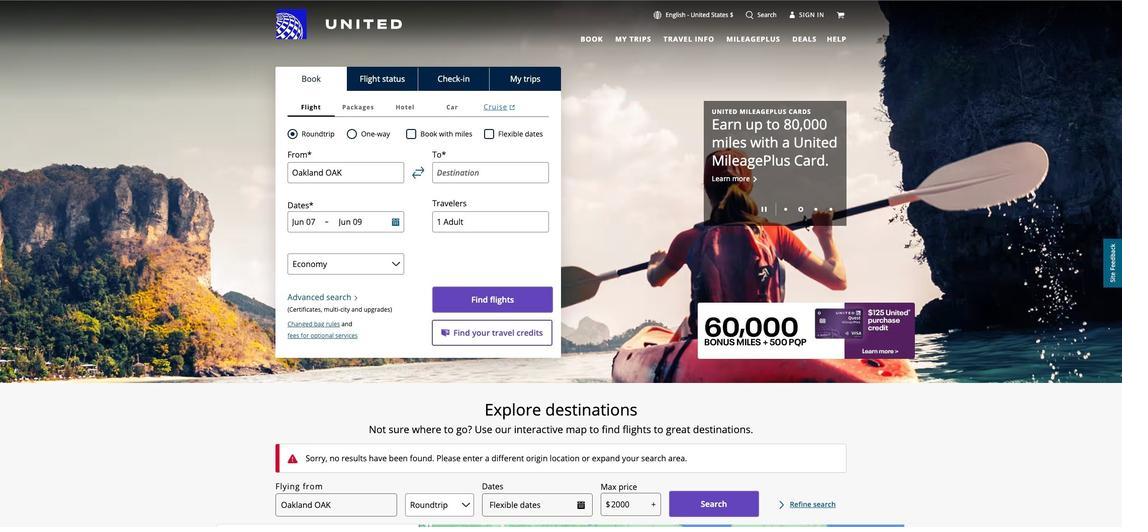 Task type: vqa. For each thing, say whether or not it's contained in the screenshot.
pause icon
yes



Task type: locate. For each thing, give the bounding box(es) containing it.
united logo link to homepage image
[[277, 9, 402, 39]]

map region
[[218, 525, 904, 528]]

2 vertical spatial tab list
[[288, 98, 549, 117]]

navigation
[[0, 9, 1122, 45]]

1 vertical spatial tab list
[[276, 67, 561, 91]]

flexible dates image
[[577, 502, 585, 510]]

one way flight search element
[[357, 128, 390, 140]]

0 vertical spatial tab list
[[574, 30, 819, 45]]

tab list
[[574, 30, 819, 45], [276, 67, 561, 91], [288, 98, 549, 117]]

main content
[[0, 1, 1122, 528]]

flying from element
[[276, 481, 323, 493]]

Destination text field
[[432, 163, 549, 184]]

slide 2 of 4 image
[[798, 207, 803, 212]]

view cart, click to view list of recently searched saved trips. image
[[837, 11, 845, 19]]

Departure text field
[[292, 217, 321, 228]]

None text field
[[601, 494, 661, 517]]

slide 4 of 4 image
[[830, 208, 833, 211]]



Task type: describe. For each thing, give the bounding box(es) containing it.
pause image
[[762, 207, 767, 212]]

Flying from text field
[[276, 494, 397, 518]]

reverse origin and destination image
[[412, 167, 424, 179]]

explore destinations element
[[218, 400, 904, 420]]

currently in english united states	$ enter to change image
[[654, 11, 662, 19]]

Return text field
[[339, 217, 378, 228]]

book with miles element
[[406, 128, 484, 140]]

Origin text field
[[288, 163, 404, 184]]

slide 3 of 4 image
[[814, 208, 817, 211]]

not sure where to go? use our interactive map to find flights to great destinations. element
[[218, 424, 904, 436]]

alert. sorry, no results have been found. please enter a different origin location or expand your search area. alert
[[276, 444, 847, 474]]

slide 1 of 4 image
[[784, 208, 787, 211]]

round trip flight search element
[[298, 128, 335, 140]]

please enter the max price in the input text or tab to access the slider to set the max price. element
[[601, 482, 637, 494]]

carousel buttons element
[[712, 200, 839, 218]]



